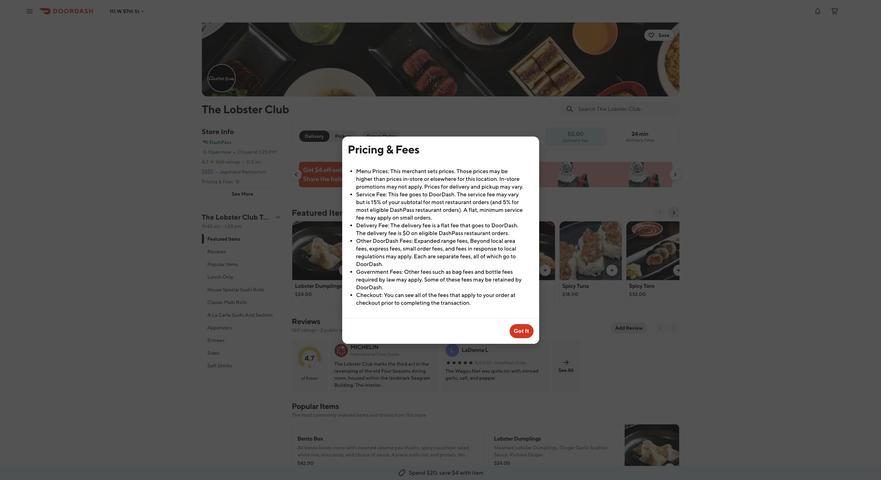 Task type: vqa. For each thing, say whether or not it's contained in the screenshot.
Work
no



Task type: locate. For each thing, give the bounding box(es) containing it.
by right the retained
[[516, 276, 522, 283]]

0 horizontal spatial at
[[254, 149, 258, 155]]

spicy for spicy tuna
[[563, 283, 576, 289]]

1 horizontal spatial pricing
[[348, 142, 384, 156]]

rolls inside button
[[236, 300, 247, 305]]

and down location.
[[471, 183, 481, 190]]

0 vertical spatial ginger
[[560, 445, 575, 451]]

dashpass up open now
[[210, 139, 232, 145]]

orders
[[333, 166, 350, 174], [473, 199, 489, 205]]

0 horizontal spatial most
[[302, 412, 313, 418]]

apply. left each
[[398, 253, 413, 260]]

more
[[241, 191, 254, 197]]

featured inside heading
[[292, 208, 328, 218]]

1 horizontal spatial featured items
[[292, 208, 351, 218]]

0 horizontal spatial -
[[222, 224, 224, 229]]

add item to cart image
[[409, 268, 415, 273], [476, 268, 481, 273], [543, 268, 548, 273], [610, 268, 615, 273]]

all up the completing on the bottom left of page
[[415, 292, 421, 298]]

spicy inside spicy toro $32.00
[[630, 283, 643, 289]]

0 vertical spatial popular
[[208, 262, 225, 267]]

5%
[[503, 199, 511, 205]]

bag
[[453, 268, 462, 275]]

0 vertical spatial pricing & fees
[[348, 142, 420, 156]]

this right 'prices:'
[[391, 168, 401, 174]]

with inside "bento box all bento boxes come with steamed sesame pea shoots, spicy cucumber salad, white rice, miso soup, and choice of sauce, 4 piece sushi roll, and protein.   no modifications, please."
[[347, 445, 356, 451]]

rolls right maki
[[236, 300, 247, 305]]

3 add item to cart image from the left
[[543, 268, 548, 273]]

you
[[384, 292, 394, 298]]

international
[[351, 352, 376, 357]]

reviews for reviews
[[208, 249, 226, 255]]

is
[[366, 199, 370, 205], [432, 222, 436, 229], [398, 230, 402, 236]]

0 horizontal spatial &
[[219, 179, 222, 184]]

fee inside $0.00 delivery fee
[[582, 137, 589, 143]]

pricing & fees inside button
[[202, 179, 233, 184]]

sauce,
[[494, 452, 509, 458]]

items inside featured items heading
[[329, 208, 351, 218]]

2 add item to cart image from the left
[[476, 268, 481, 273]]

& for "pricing & fees" button
[[219, 179, 222, 184]]

dumplings for lobster dumplings steamed lobster dumplings, ginger garlic scallion sauce, pickled ginger $24.00
[[515, 436, 542, 442]]

2 horizontal spatial $24.00
[[494, 461, 511, 466]]

0 vertical spatial restaurant
[[446, 199, 472, 205]]

flat
[[441, 222, 450, 229]]

0 vertical spatial dashpass
[[210, 139, 232, 145]]

be up in-
[[502, 168, 508, 174]]

items up only
[[226, 262, 239, 267]]

that up transaction.
[[450, 292, 461, 298]]

items up commonly
[[320, 402, 339, 411]]

group order button
[[363, 131, 401, 142]]

a inside menu prices: this merchant sets prices. those prices may be higher than prices in-store or elsewhere for this location. in-store promotions may not apply. ​​prices for delivery and pickup may vary. service fee: this fee goes to doordash. the service fee may vary but is 15% of your subtotal for most restaurant orders (and 5% for most eligible dashpass restaurant orders). a flat, minimum service fee may apply on small orders. delivery fee: the delivery fee is a flat fee that goes to doordash. the delivery fee is $0 on eligible dashpass restaurant orders. other doordash fees: expanded range fees, beyond local area fees, express fees, small order fees, and fees in response to local regulations may apply. each are separate fees, all of which go to doordash. government fees: other fees such as bag fees and bottle fees required by law may apply. some of these fees may be retained by doordash. checkout: you can see all of the fees that apply to your order at checkout prior to completing the transaction.
[[464, 206, 468, 213]]

doordash.
[[429, 191, 456, 198], [492, 222, 519, 229], [356, 261, 384, 267], [356, 284, 384, 291]]

with right come
[[347, 445, 356, 451]]

eligible
[[370, 206, 389, 213], [419, 230, 438, 236]]

1 vertical spatial all
[[415, 292, 421, 298]]

popular inside popular items the most commonly ordered items and dishes from this store
[[292, 402, 319, 411]]

apply down teriyaki
[[462, 292, 476, 298]]

fee: up 15%
[[377, 191, 387, 198]]

• doordash order
[[493, 360, 527, 365]]

restaurant
[[446, 199, 472, 205], [416, 206, 442, 213], [465, 230, 491, 236]]

store inside popular items the most commonly ordered items and dishes from this store
[[415, 412, 426, 418]]

0 vertical spatial other
[[356, 237, 372, 244]]

2 spicy from the left
[[563, 283, 576, 289]]

order
[[383, 133, 396, 139], [516, 360, 527, 365]]

this down not
[[389, 191, 399, 198]]

previous button of carousel image
[[658, 210, 663, 215]]

lobster dumplings image
[[292, 221, 355, 280], [625, 424, 680, 479]]

0 horizontal spatial delivery
[[305, 133, 324, 139]]

1 horizontal spatial orders
[[473, 199, 489, 205]]

see
[[232, 191, 240, 197], [559, 367, 567, 373]]

0 horizontal spatial all
[[415, 292, 421, 298]]

2 vertical spatial restaurant
[[465, 230, 491, 236]]

0 vertical spatial be
[[502, 168, 508, 174]]

by
[[379, 276, 386, 283], [516, 276, 522, 283]]

0 vertical spatial prices
[[474, 168, 489, 174]]

0 horizontal spatial 1:25
[[225, 224, 234, 229]]

1 vertical spatial fees
[[223, 179, 233, 184]]

0 horizontal spatial pricing
[[202, 179, 218, 184]]

ginger left garlic
[[560, 445, 575, 451]]

spicy shrimp rice $24.00
[[362, 283, 406, 297]]

at up mi
[[254, 149, 258, 155]]

order down "expanded"
[[418, 245, 431, 252]]

orders up holiday
[[333, 166, 350, 174]]

orders up flat,
[[473, 199, 489, 205]]

1 vertical spatial on
[[412, 230, 418, 236]]

1 vertical spatial &
[[219, 179, 222, 184]]

with inside the get $4 off orders $20+ with coca-cola®. now - 12/22. share the holiday magic
[[367, 166, 379, 174]]

fees down japanese
[[223, 179, 233, 184]]

minimum
[[480, 206, 504, 213]]

st
[[135, 8, 140, 14]]

pork
[[496, 283, 507, 289]]

l left ladonna
[[451, 346, 454, 354]]

apply. left some at the bottom
[[408, 276, 423, 283]]

1 vertical spatial orders
[[473, 199, 489, 205]]

order down "pork"
[[496, 292, 510, 298]]

160 ratings •
[[216, 159, 245, 165]]

0 horizontal spatial order
[[418, 245, 431, 252]]

0 vertical spatial all
[[568, 367, 574, 373]]

order
[[418, 245, 431, 252], [496, 292, 510, 298]]

4.7
[[202, 159, 209, 165], [305, 354, 315, 362]]

0 horizontal spatial local
[[492, 237, 504, 244]]

0 vertical spatial a
[[464, 206, 468, 213]]

is left 'a'
[[432, 222, 436, 229]]

popular
[[208, 262, 225, 267], [292, 402, 319, 411]]

popular items
[[208, 262, 239, 267]]

holiday
[[331, 175, 351, 183]]

at down gyoza
[[511, 292, 516, 298]]

2 horizontal spatial is
[[432, 222, 436, 229]]

1 vertical spatial 160
[[292, 327, 300, 333]]

appetizers button
[[202, 321, 284, 334]]

previous button of carousel image
[[293, 172, 299, 177]]

1 vertical spatial doordash
[[495, 360, 515, 365]]

sushi
[[409, 452, 421, 458]]

pricing inside dialog
[[348, 142, 384, 156]]

dumplings inside "lobster dumplings steamed lobster dumplings, ginger garlic scallion sauce, pickled ginger $24.00"
[[515, 436, 542, 442]]

reviews inside button
[[208, 249, 226, 255]]

0 vertical spatial $4
[[315, 166, 323, 174]]

1 vertical spatial local
[[505, 245, 517, 252]]

is left the $0
[[398, 230, 402, 236]]

3 spicy from the left
[[630, 283, 643, 289]]

1 horizontal spatial rolls
[[253, 287, 264, 293]]

dashpass down subtotal
[[390, 206, 415, 213]]

0 horizontal spatial by
[[379, 276, 386, 283]]

delivery left time
[[626, 137, 644, 143]]

the down $38.00
[[431, 299, 440, 306]]

0 horizontal spatial lobster dumplings image
[[292, 221, 355, 280]]

160 inside reviews 160 ratings • 2 public reviews
[[292, 327, 300, 333]]

local down area
[[505, 245, 517, 252]]

each
[[414, 253, 427, 260]]

spicy toro image
[[627, 221, 689, 280]]

1 vertical spatial this
[[406, 412, 414, 418]]

service down "5%"
[[505, 206, 523, 213]]

1 vertical spatial popular
[[292, 402, 319, 411]]

$24.00 down sauce,
[[494, 461, 511, 466]]

popular up lunch
[[208, 262, 225, 267]]

by left law
[[379, 276, 386, 283]]

1 horizontal spatial see
[[559, 367, 567, 373]]

0 horizontal spatial eligible
[[370, 206, 389, 213]]

to left '$16.00'
[[477, 292, 482, 298]]

0 vertical spatial that
[[460, 222, 471, 229]]

11:45
[[202, 224, 213, 229]]

$0.00
[[568, 130, 584, 137]]

$24.00 up reviews link
[[295, 292, 312, 297]]

0 vertical spatial dumplings
[[315, 283, 342, 289]]

menu prices: this merchant sets prices. those prices may be higher than prices in-store or elsewhere for this location. in-store promotions may not apply. ​​prices for delivery and pickup may vary. service fee: this fee goes to doordash. the service fee may vary but is 15% of your subtotal for most restaurant orders (and 5% for most eligible dashpass restaurant orders). a flat, minimum service fee may apply on small orders. delivery fee: the delivery fee is a flat fee that goes to doordash. the delivery fee is $0 on eligible dashpass restaurant orders. other doordash fees: expanded range fees, beyond local area fees, express fees, small order fees, and fees in response to local regulations may apply. each are separate fees, all of which go to doordash. government fees: other fees such as bag fees and bottle fees required by law may apply. some of these fees may be retained by doordash. checkout: you can see all of the fees that apply to your order at checkout prior to completing the transaction.
[[356, 168, 524, 306]]

be down bottle
[[486, 276, 492, 283]]

that
[[460, 222, 471, 229], [450, 292, 461, 298]]

1 horizontal spatial goes
[[472, 222, 484, 229]]

for right subtotal
[[424, 199, 431, 205]]

1 horizontal spatial all
[[568, 367, 574, 373]]

items down holiday
[[329, 208, 351, 218]]

dumplings,
[[534, 445, 559, 451]]

1 horizontal spatial orders.
[[492, 230, 510, 236]]

please.
[[330, 459, 346, 465]]

featured down am
[[208, 236, 227, 242]]

1 horizontal spatial spicy
[[563, 283, 576, 289]]

0 vertical spatial all
[[474, 253, 480, 260]]

next button of carousel image
[[672, 210, 677, 215]]

separate
[[437, 253, 459, 260]]

$42.00
[[298, 461, 314, 466]]

add
[[616, 325, 626, 331]]

1 horizontal spatial order
[[496, 292, 510, 298]]

160 down open now
[[216, 159, 224, 165]]

pork gyoza image
[[493, 221, 555, 280]]

order right group
[[383, 133, 396, 139]]

spicy tuna image
[[560, 221, 622, 280]]

pricing & fees down $$$$
[[202, 179, 233, 184]]

rolls inside button
[[253, 287, 264, 293]]

0 vertical spatial delivery
[[305, 133, 324, 139]]

pricing for pricing & fees dialog
[[348, 142, 384, 156]]

popular for popular items
[[208, 262, 225, 267]]

order inside button
[[383, 133, 396, 139]]

are
[[428, 253, 436, 260]]

may up "5%"
[[497, 191, 507, 198]]

fee: up "express"
[[379, 222, 390, 229]]

1 vertical spatial featured
[[208, 236, 227, 242]]

this inside menu prices: this merchant sets prices. those prices may be higher than prices in-store or elsewhere for this location. in-store promotions may not apply. ​​prices for delivery and pickup may vary. service fee: this fee goes to doordash. the service fee may vary but is 15% of your subtotal for most restaurant orders (and 5% for most eligible dashpass restaurant orders). a flat, minimum service fee may apply on small orders. delivery fee: the delivery fee is a flat fee that goes to doordash. the delivery fee is $0 on eligible dashpass restaurant orders. other doordash fees: expanded range fees, beyond local area fees, express fees, small order fees, and fees in response to local regulations may apply. each are separate fees, all of which go to doordash. government fees: other fees such as bag fees and bottle fees required by law may apply. some of these fees may be retained by doordash. checkout: you can see all of the fees that apply to your order at checkout prior to completing the transaction.
[[466, 176, 476, 182]]

1 horizontal spatial most
[[356, 206, 369, 213]]

0 vertical spatial service
[[468, 191, 486, 198]]

on
[[393, 214, 399, 221], [412, 230, 418, 236]]

fee down pickup
[[487, 191, 496, 198]]

japanese
[[220, 169, 241, 175]]

$16.00
[[496, 292, 512, 297]]

0 horizontal spatial your
[[389, 199, 400, 205]]

1 vertical spatial $4
[[452, 470, 459, 476]]

1 vertical spatial lobster dumplings image
[[625, 424, 680, 479]]

apply.
[[408, 183, 423, 190], [398, 253, 413, 260], [408, 276, 423, 283]]

fees inside dialog
[[396, 142, 420, 156]]

fees, right "express"
[[390, 245, 402, 252]]

0.5
[[247, 159, 254, 165]]

pricing & fees inside dialog
[[348, 142, 420, 156]]

featured items down 11:45 am - 1:25 pm
[[208, 236, 241, 242]]

ratings up $$$$ • japanese restaurant
[[225, 159, 240, 165]]

0 vertical spatial club
[[265, 102, 289, 116]]

2 horizontal spatial spicy
[[630, 283, 643, 289]]

ratings
[[225, 159, 240, 165], [301, 327, 317, 333]]

& for pricing & fees dialog
[[386, 142, 394, 156]]

1 vertical spatial prices
[[387, 176, 402, 182]]

0 vertical spatial ratings
[[225, 159, 240, 165]]

1 horizontal spatial local
[[505, 245, 517, 252]]

fees up the cola®.
[[396, 142, 420, 156]]

1 horizontal spatial service
[[505, 206, 523, 213]]

0 horizontal spatial pricing & fees
[[202, 179, 233, 184]]

may down 15%
[[366, 214, 377, 221]]

other up regulations at the left bottom of page
[[356, 237, 372, 244]]

it
[[526, 328, 530, 334]]

& down group order button
[[386, 142, 394, 156]]

fees inside button
[[223, 179, 233, 184]]

mi
[[255, 159, 261, 165]]

0 horizontal spatial fees
[[223, 179, 233, 184]]

fees,
[[457, 237, 469, 244], [356, 245, 369, 252], [390, 245, 402, 252], [433, 245, 445, 252], [461, 253, 473, 260]]

doordash right 8/20/22
[[495, 360, 515, 365]]

items down pm
[[228, 236, 241, 242]]

this down those
[[466, 176, 476, 182]]

your left '$16.00'
[[484, 292, 495, 298]]

now
[[418, 166, 432, 174]]

1 vertical spatial 1:25
[[225, 224, 234, 229]]

the
[[320, 175, 330, 183], [429, 292, 437, 298], [431, 299, 440, 306]]

$0.00 delivery fee
[[563, 130, 589, 143]]

restaurant
[[242, 169, 267, 175]]

$4 right save
[[452, 470, 459, 476]]

store info
[[202, 127, 234, 136]]

reviews down lobster dumplings $24.00
[[292, 317, 320, 326]]

spicy inside spicy shrimp rice $24.00
[[362, 283, 376, 289]]

spicy for spicy shrimp rice
[[362, 283, 376, 289]]

1 horizontal spatial l
[[486, 347, 489, 353]]

fees: up law
[[390, 268, 403, 275]]

fees
[[396, 142, 420, 156], [223, 179, 233, 184]]

stars
[[309, 376, 318, 381]]

1 vertical spatial apply
[[462, 292, 476, 298]]

restaurant up beyond
[[465, 230, 491, 236]]

pricing & fees dialog
[[342, 136, 540, 344]]

rolls up the classic maki rolls button
[[253, 287, 264, 293]]

1 vertical spatial ginger
[[528, 452, 544, 458]]

which
[[487, 253, 502, 260]]

delivery inside option
[[305, 133, 324, 139]]

club for the lobster club to-go
[[242, 213, 258, 221]]

public
[[325, 327, 338, 333]]

1 add item to cart image from the left
[[409, 268, 415, 273]]

1:25 left the pm
[[259, 149, 268, 155]]

lobster
[[223, 102, 263, 116], [216, 213, 241, 221], [295, 283, 314, 289], [494, 436, 514, 442], [516, 445, 533, 451]]

1 horizontal spatial 160
[[292, 327, 300, 333]]

add item to cart image for spicy tuna
[[610, 268, 615, 273]]

but
[[356, 199, 365, 205]]

may left not
[[387, 183, 398, 190]]

dishes
[[379, 412, 394, 418]]

may
[[490, 168, 501, 174], [387, 183, 398, 190], [500, 183, 511, 190], [497, 191, 507, 198], [366, 214, 377, 221], [386, 253, 397, 260], [397, 276, 407, 283], [474, 276, 484, 283]]

see more
[[232, 191, 254, 197]]

spicy up $32.00
[[630, 283, 643, 289]]

review
[[627, 325, 643, 331]]

dumplings inside lobster dumplings $24.00
[[315, 283, 342, 289]]

spend $20, save $4 with item
[[409, 470, 484, 476]]

pricing & fees for "pricing & fees" button
[[202, 179, 233, 184]]

see inside button
[[232, 191, 240, 197]]

reviews inside reviews 160 ratings • 2 public reviews
[[292, 317, 320, 326]]

l up 8/20/22
[[486, 347, 489, 353]]

classic maki rolls
[[208, 300, 247, 305]]

0 horizontal spatial dumplings
[[315, 283, 342, 289]]

delivery inside $0.00 delivery fee
[[563, 137, 581, 143]]

see for see all
[[559, 367, 567, 373]]

& inside dialog
[[386, 142, 394, 156]]

reviews up popular items
[[208, 249, 226, 255]]

spicy inside spicy tuna $18.00
[[563, 283, 576, 289]]

restaurant up 'a'
[[416, 206, 442, 213]]

spicy up $18.00 on the right bottom of page
[[563, 283, 576, 289]]

sushi
[[240, 287, 252, 293], [232, 312, 244, 318]]

group order
[[367, 133, 396, 139]]

box
[[314, 436, 323, 442]]

ratings down reviews link
[[301, 327, 317, 333]]

0 vertical spatial small
[[400, 214, 414, 221]]

2 horizontal spatial dashpass
[[439, 230, 464, 236]]

see all
[[559, 367, 574, 373]]

4 add item to cart image from the left
[[610, 268, 615, 273]]

1 vertical spatial club
[[242, 213, 258, 221]]

the lobster club image
[[202, 23, 680, 96], [208, 65, 235, 92]]

see for see more
[[232, 191, 240, 197]]

doordash
[[373, 237, 399, 244], [495, 360, 515, 365]]

0 horizontal spatial doordash
[[373, 237, 399, 244]]

1:25
[[259, 149, 268, 155], [225, 224, 234, 229]]

1 horizontal spatial other
[[405, 268, 420, 275]]

area
[[505, 237, 516, 244]]

111 w 57th st button
[[110, 8, 145, 14]]

notification bell image
[[814, 7, 823, 15]]

this
[[391, 168, 401, 174], [389, 191, 399, 198]]

1 horizontal spatial dashpass
[[390, 206, 415, 213]]

2 by from the left
[[516, 276, 522, 283]]

lunch
[[208, 274, 222, 280]]

1 vertical spatial apply.
[[398, 253, 413, 260]]

add item to cart image
[[342, 268, 348, 273], [677, 268, 682, 273], [471, 467, 476, 472], [667, 467, 673, 472]]

popular inside "button"
[[208, 262, 225, 267]]

1 spicy from the left
[[362, 283, 376, 289]]

1:25 for pm
[[225, 224, 234, 229]]

add item to cart image for salmon teriyaki
[[476, 268, 481, 273]]

the
[[202, 102, 221, 116], [457, 191, 467, 198], [202, 213, 214, 221], [391, 222, 400, 229], [356, 230, 366, 236], [292, 412, 301, 418]]

1 horizontal spatial be
[[502, 168, 508, 174]]

next image
[[672, 325, 677, 331]]

& inside button
[[219, 179, 222, 184]]

(and
[[491, 199, 502, 205]]

dashpass
[[210, 139, 232, 145], [390, 206, 415, 213], [439, 230, 464, 236]]

& down japanese
[[219, 179, 222, 184]]

delivery inside menu prices: this merchant sets prices. those prices may be higher than prices in-store or elsewhere for this location. in-store promotions may not apply. ​​prices for delivery and pickup may vary. service fee: this fee goes to doordash. the service fee may vary but is 15% of your subtotal for most restaurant orders (and 5% for most eligible dashpass restaurant orders). a flat, minimum service fee may apply on small orders. delivery fee: the delivery fee is a flat fee that goes to doordash. the delivery fee is $0 on eligible dashpass restaurant orders. other doordash fees: expanded range fees, beyond local area fees, express fees, small order fees, and fees in response to local regulations may apply. each are separate fees, all of which go to doordash. government fees: other fees such as bag fees and bottle fees required by law may apply. some of these fees may be retained by doordash. checkout: you can see all of the fees that apply to your order at checkout prior to completing the transaction.
[[356, 222, 378, 229]]

spicy shrimp rice image
[[359, 221, 422, 280]]

• left 0.5
[[242, 159, 245, 165]]

pricing & fees
[[348, 142, 420, 156], [202, 179, 233, 184]]

items
[[357, 412, 369, 418]]

pricing inside button
[[202, 179, 218, 184]]

a left flat,
[[464, 206, 468, 213]]

Delivery radio
[[299, 131, 330, 142]]

on down not
[[393, 214, 399, 221]]

1 horizontal spatial dumplings
[[515, 436, 542, 442]]

1 horizontal spatial doordash
[[495, 360, 515, 365]]

​​prices
[[425, 183, 440, 190]]

go
[[503, 253, 510, 260]]

steamed
[[357, 445, 377, 451]]

pricing & fees down group order button
[[348, 142, 420, 156]]

service down pickup
[[468, 191, 486, 198]]

1 vertical spatial delivery
[[356, 222, 378, 229]]

1 vertical spatial reviews
[[292, 317, 320, 326]]

pork gyoza $16.00
[[496, 283, 524, 297]]

160 down reviews link
[[292, 327, 300, 333]]

prices up location.
[[474, 168, 489, 174]]

service
[[468, 191, 486, 198], [505, 206, 523, 213]]

eligible down 15%
[[370, 206, 389, 213]]

this right from
[[406, 412, 414, 418]]

pricing for "pricing & fees" button
[[202, 179, 218, 184]]

apply down 15%
[[378, 214, 392, 221]]



Task type: describe. For each thing, give the bounding box(es) containing it.
may right teriyaki
[[474, 276, 484, 283]]

the inside popular items the most commonly ordered items and dishes from this store
[[292, 412, 301, 418]]

fees for pricing & fees dialog
[[396, 142, 420, 156]]

gyoza
[[508, 283, 524, 289]]

0 vertical spatial sushi
[[240, 287, 252, 293]]

salmon teriyaki image
[[426, 221, 489, 280]]

maki
[[224, 300, 235, 305]]

0 vertical spatial your
[[389, 199, 400, 205]]

see all link
[[553, 339, 580, 393]]

• right 8/20/22
[[493, 360, 494, 365]]

1 horizontal spatial on
[[412, 230, 418, 236]]

classic maki rolls button
[[202, 296, 284, 309]]

rice
[[395, 283, 406, 289]]

• right the now
[[234, 149, 236, 155]]

$24.00 inside lobster dumplings $24.00
[[295, 292, 312, 297]]

fees for "pricing & fees" button
[[223, 179, 233, 184]]

appetizers
[[208, 325, 232, 331]]

fees up the retained
[[503, 268, 513, 275]]

111
[[110, 8, 116, 14]]

fees, down in
[[461, 253, 473, 260]]

all inside "bento box all bento boxes come with steamed sesame pea shoots, spicy cucumber salad, white rice, miso soup, and choice of sauce, 4 piece sushi roll, and protein.   no modifications, please."
[[298, 445, 304, 451]]

1 vertical spatial small
[[403, 245, 416, 252]]

doordash. down ​​prices
[[429, 191, 456, 198]]

previous image
[[658, 325, 663, 331]]

1 vertical spatial fee:
[[379, 222, 390, 229]]

$20,
[[427, 470, 439, 476]]

Item Search search field
[[579, 105, 674, 113]]

doordash inside menu prices: this merchant sets prices. those prices may be higher than prices in-store or elsewhere for this location. in-store promotions may not apply. ​​prices for delivery and pickup may vary. service fee: this fee goes to doordash. the service fee may vary but is 15% of your subtotal for most restaurant orders (and 5% for most eligible dashpass restaurant orders). a flat, minimum service fee may apply on small orders. delivery fee: the delivery fee is a flat fee that goes to doordash. the delivery fee is $0 on eligible dashpass restaurant orders. other doordash fees: expanded range fees, beyond local area fees, express fees, small order fees, and fees in response to local regulations may apply. each are separate fees, all of which go to doordash. government fees: other fees such as bag fees and bottle fees required by law may apply. some of these fees may be retained by doordash. checkout: you can see all of the fees that apply to your order at checkout prior to completing the transaction.
[[373, 237, 399, 244]]

steamed
[[494, 445, 515, 451]]

to right go
[[511, 253, 516, 260]]

commonly
[[314, 412, 337, 418]]

0 vertical spatial at
[[254, 149, 258, 155]]

and inside popular items the most commonly ordered items and dishes from this store
[[370, 412, 378, 418]]

some
[[425, 276, 439, 283]]

0 horizontal spatial ginger
[[528, 452, 544, 458]]

fees, up are
[[433, 245, 445, 252]]

save button
[[645, 30, 674, 41]]

these
[[447, 276, 461, 283]]

2 vertical spatial apply.
[[408, 276, 423, 283]]

carte
[[219, 312, 231, 318]]

0 items, open order cart image
[[831, 7, 840, 15]]

0 vertical spatial most
[[432, 199, 445, 205]]

boxes
[[319, 445, 332, 451]]

1 vertical spatial dashpass
[[390, 206, 415, 213]]

dumplings for lobster dumplings $24.00
[[315, 283, 342, 289]]

get $4 off orders $20+ with coca-cola®. now - 12/22. share the holiday magic
[[303, 166, 454, 183]]

store
[[202, 127, 220, 136]]

shoots,
[[405, 445, 421, 451]]

of up the completing on the bottom left of page
[[422, 292, 428, 298]]

scallion
[[591, 445, 608, 451]]

0 vertical spatial fee:
[[377, 191, 387, 198]]

2 vertical spatial with
[[460, 470, 471, 476]]

doordash. up area
[[492, 222, 519, 229]]

may right law
[[397, 276, 407, 283]]

lobster inside lobster dumplings $24.00
[[295, 283, 314, 289]]

1 by from the left
[[379, 276, 386, 283]]

most inside popular items the most commonly ordered items and dishes from this store
[[302, 412, 313, 418]]

doordash. up checkout:
[[356, 284, 384, 291]]

a
[[437, 222, 440, 229]]

1 vertical spatial sushi
[[232, 312, 244, 318]]

fees down 'salmon'
[[438, 292, 449, 298]]

fees down bag
[[462, 276, 473, 283]]

0 horizontal spatial goes
[[409, 191, 422, 198]]

$24.00 inside spicy shrimp rice $24.00
[[362, 292, 379, 297]]

ordered
[[338, 412, 356, 418]]

at inside menu prices: this merchant sets prices. those prices may be higher than prices in-store or elsewhere for this location. in-store promotions may not apply. ​​prices for delivery and pickup may vary. service fee: this fee goes to doordash. the service fee may vary but is 15% of your subtotal for most restaurant orders (and 5% for most eligible dashpass restaurant orders). a flat, minimum service fee may apply on small orders. delivery fee: the delivery fee is a flat fee that goes to doordash. the delivery fee is $0 on eligible dashpass restaurant orders. other doordash fees: expanded range fees, beyond local area fees, express fees, small order fees, and fees in response to local regulations may apply. each are separate fees, all of which go to doordash. government fees: other fees such as bag fees and bottle fees required by law may apply. some of these fees may be retained by doordash. checkout: you can see all of the fees that apply to your order at checkout prior to completing the transaction.
[[511, 292, 516, 298]]

elsewhere
[[431, 176, 457, 182]]

0 horizontal spatial 160
[[216, 159, 224, 165]]

reviews for reviews 160 ratings • 2 public reviews
[[292, 317, 320, 326]]

items inside popular items "button"
[[226, 262, 239, 267]]

57th
[[123, 8, 134, 14]]

fees up some at the bottom
[[421, 268, 432, 275]]

ladonna
[[462, 347, 485, 353]]

and left bottle
[[475, 268, 485, 275]]

0 vertical spatial 4.7
[[202, 159, 209, 165]]

8/20/22
[[475, 360, 492, 365]]

0 vertical spatial this
[[391, 168, 401, 174]]

0 horizontal spatial dashpass
[[210, 139, 232, 145]]

Pickup radio
[[326, 131, 357, 142]]

1 vertical spatial this
[[389, 191, 399, 198]]

- inside the get $4 off orders $20+ with coca-cola®. now - 12/22. share the holiday magic
[[433, 166, 435, 174]]

the lobster club to-go
[[202, 213, 280, 221]]

beyond
[[471, 237, 490, 244]]

• closes at 1:25 pm
[[234, 149, 277, 155]]

0 vertical spatial orders.
[[415, 214, 432, 221]]

salad,
[[458, 445, 470, 451]]

michelin international food guide
[[351, 344, 400, 357]]

house
[[208, 287, 222, 293]]

0.5 mi
[[247, 159, 261, 165]]

0 vertical spatial fees:
[[400, 237, 413, 244]]

range
[[442, 237, 456, 244]]

0 horizontal spatial other
[[356, 237, 372, 244]]

house special sushi rolls button
[[202, 283, 284, 296]]

in
[[468, 245, 473, 252]]

0 horizontal spatial service
[[468, 191, 486, 198]]

1 vertical spatial restaurant
[[416, 206, 442, 213]]

the inside the get $4 off orders $20+ with coca-cola®. now - 12/22. share the holiday magic
[[320, 175, 330, 183]]

service
[[356, 191, 375, 198]]

of 5 stars
[[302, 376, 318, 381]]

store up vary.
[[507, 176, 520, 182]]

0 horizontal spatial l
[[451, 346, 454, 354]]

doordash. down regulations at the left bottom of page
[[356, 261, 384, 267]]

fee down not
[[400, 191, 408, 198]]

min
[[640, 131, 649, 137]]

rice,
[[311, 452, 321, 458]]

may down in-
[[500, 183, 511, 190]]

1 horizontal spatial 4.7
[[305, 354, 315, 362]]

soft
[[208, 363, 217, 369]]

of left 5
[[302, 376, 305, 381]]

and down range
[[446, 245, 455, 252]]

this inside popular items the most commonly ordered items and dishes from this store
[[406, 412, 414, 418]]

fees left in
[[456, 245, 467, 252]]

and right the roll,
[[431, 452, 439, 458]]

$32.00
[[630, 292, 647, 297]]

fee left the $0
[[389, 230, 397, 236]]

to down ​​prices
[[423, 191, 428, 198]]

of down such
[[440, 276, 445, 283]]

now
[[222, 149, 232, 155]]

of down 'response'
[[481, 253, 486, 260]]

ratings inside reviews 160 ratings • 2 public reviews
[[301, 327, 317, 333]]

select promotional banner element
[[471, 187, 502, 200]]

24
[[632, 131, 639, 137]]

1 vertical spatial the
[[429, 292, 437, 298]]

add review
[[616, 325, 643, 331]]

fees, up in
[[457, 237, 469, 244]]

no
[[459, 452, 465, 458]]

to down the can
[[395, 299, 400, 306]]

regulations
[[356, 253, 385, 260]]

spicy toro $32.00
[[630, 283, 655, 297]]

1 horizontal spatial lobster dumplings image
[[625, 424, 680, 479]]

come
[[333, 445, 346, 451]]

order methods option group
[[299, 131, 357, 142]]

$4 inside the get $4 off orders $20+ with coca-cola®. now - 12/22. share the holiday magic
[[315, 166, 323, 174]]

• inside reviews 160 ratings • 2 public reviews
[[318, 327, 320, 333]]

delivery up the $0
[[402, 222, 422, 229]]

1 vertical spatial that
[[450, 292, 461, 298]]

items inside popular items the most commonly ordered items and dishes from this store
[[320, 402, 339, 411]]

fee left 'a'
[[423, 222, 431, 229]]

5
[[306, 376, 309, 381]]

$24.00 inside "lobster dumplings steamed lobster dumplings, ginger garlic scallion sauce, pickled ginger $24.00"
[[494, 461, 511, 466]]

1 vertical spatial featured items
[[208, 236, 241, 242]]

checkout:
[[356, 292, 383, 298]]

house special sushi rolls
[[208, 287, 264, 293]]

guide
[[388, 352, 400, 357]]

save
[[440, 470, 451, 476]]

1 vertical spatial -
[[222, 224, 224, 229]]

club for the lobster club
[[265, 102, 289, 116]]

toro
[[644, 283, 655, 289]]

got it
[[514, 328, 530, 334]]

orders inside menu prices: this merchant sets prices. those prices may be higher than prices in-store or elsewhere for this location. in-store promotions may not apply. ​​prices for delivery and pickup may vary. service fee: this fee goes to doordash. the service fee may vary but is 15% of your subtotal for most restaurant orders (and 5% for most eligible dashpass restaurant orders). a flat, minimum service fee may apply on small orders. delivery fee: the delivery fee is a flat fee that goes to doordash. the delivery fee is $0 on eligible dashpass restaurant orders. other doordash fees: expanded range fees, beyond local area fees, express fees, small order fees, and fees in response to local regulations may apply. each are separate fees, all of which go to doordash. government fees: other fees such as bag fees and bottle fees required by law may apply. some of these fees may be retained by doordash. checkout: you can see all of the fees that apply to your order at checkout prior to completing the transaction.
[[473, 199, 489, 205]]

soft drinks button
[[202, 359, 284, 372]]

store down "merchant"
[[410, 176, 423, 182]]

2 vertical spatial the
[[431, 299, 440, 306]]

1 vertical spatial eligible
[[419, 230, 438, 236]]

for down elsewhere on the top of the page
[[441, 183, 449, 190]]

may down "express"
[[386, 253, 397, 260]]

1 vertical spatial fees:
[[390, 268, 403, 275]]

add item to cart image for pork gyoza
[[543, 268, 548, 273]]

1 vertical spatial order
[[516, 360, 527, 365]]

0 vertical spatial apply.
[[408, 183, 423, 190]]

$$$$
[[202, 169, 214, 175]]

as
[[446, 268, 451, 275]]

0 horizontal spatial apply
[[378, 214, 392, 221]]

pricing & fees for pricing & fees dialog
[[348, 142, 420, 156]]

spicy for spicy toro
[[630, 283, 643, 289]]

piece
[[396, 452, 408, 458]]

1:25 for pm
[[259, 149, 268, 155]]

not
[[399, 183, 407, 190]]

may up location.
[[490, 168, 501, 174]]

cola®.
[[398, 166, 417, 174]]

1 vertical spatial be
[[486, 276, 492, 283]]

0 horizontal spatial on
[[393, 214, 399, 221]]

salmon
[[429, 283, 448, 289]]

michelin
[[351, 344, 379, 351]]

classic
[[208, 300, 223, 305]]

1 vertical spatial orders.
[[492, 230, 510, 236]]

fees right bag
[[463, 268, 474, 275]]

a la carte sushi and sashimi button
[[202, 309, 284, 321]]

and right soup,
[[346, 452, 354, 458]]

fee right flat
[[451, 222, 459, 229]]

1 horizontal spatial is
[[398, 230, 402, 236]]

law
[[387, 276, 396, 283]]

orders inside the get $4 off orders $20+ with coca-cola®. now - 12/22. share the holiday magic
[[333, 166, 350, 174]]

response
[[474, 245, 497, 252]]

0 vertical spatial featured items
[[292, 208, 351, 218]]

fees, up regulations at the left bottom of page
[[356, 245, 369, 252]]

to down the "minimum"
[[485, 222, 491, 229]]

open menu image
[[25, 7, 34, 15]]

add item to cart image for spicy shrimp rice
[[409, 268, 415, 273]]

• right $$$$
[[216, 169, 218, 175]]

drinks
[[218, 363, 232, 369]]

sauce,
[[377, 452, 391, 458]]

0 vertical spatial local
[[492, 237, 504, 244]]

delivery inside 24 min delivery time
[[626, 137, 644, 143]]

111 w 57th st
[[110, 8, 140, 14]]

popular for popular items the most commonly ordered items and dishes from this store
[[292, 402, 319, 411]]

featured items heading
[[292, 207, 351, 218]]

required
[[356, 276, 378, 283]]

can
[[395, 292, 404, 298]]

next button of carousel image
[[673, 172, 679, 177]]

1 horizontal spatial your
[[484, 292, 495, 298]]

to up go
[[498, 245, 504, 252]]

save
[[659, 32, 670, 38]]

0 horizontal spatial is
[[366, 199, 370, 205]]

higher
[[356, 176, 373, 182]]

modifications,
[[298, 459, 329, 465]]

12/22.
[[436, 166, 454, 174]]

delivery down those
[[450, 183, 470, 190]]

reviews link
[[292, 317, 320, 326]]

a inside button
[[208, 312, 211, 318]]

fee down but
[[356, 214, 365, 221]]

delivery up "express"
[[367, 230, 388, 236]]

pea
[[395, 445, 404, 451]]

add review button
[[612, 323, 648, 334]]

$38.00
[[429, 292, 446, 297]]

for down those
[[458, 176, 465, 182]]

lunch only
[[208, 274, 234, 280]]

1 vertical spatial goes
[[472, 222, 484, 229]]

in-
[[500, 176, 507, 182]]

1 vertical spatial is
[[432, 222, 436, 229]]

entrees button
[[202, 334, 284, 347]]

of right 15%
[[383, 199, 388, 205]]

entrees
[[208, 338, 225, 343]]

for down the vary
[[512, 199, 519, 205]]

1 horizontal spatial prices
[[474, 168, 489, 174]]

of inside "bento box all bento boxes come with steamed sesame pea shoots, spicy cucumber salad, white rice, miso soup, and choice of sauce, 4 piece sushi roll, and protein.   no modifications, please."
[[371, 452, 376, 458]]



